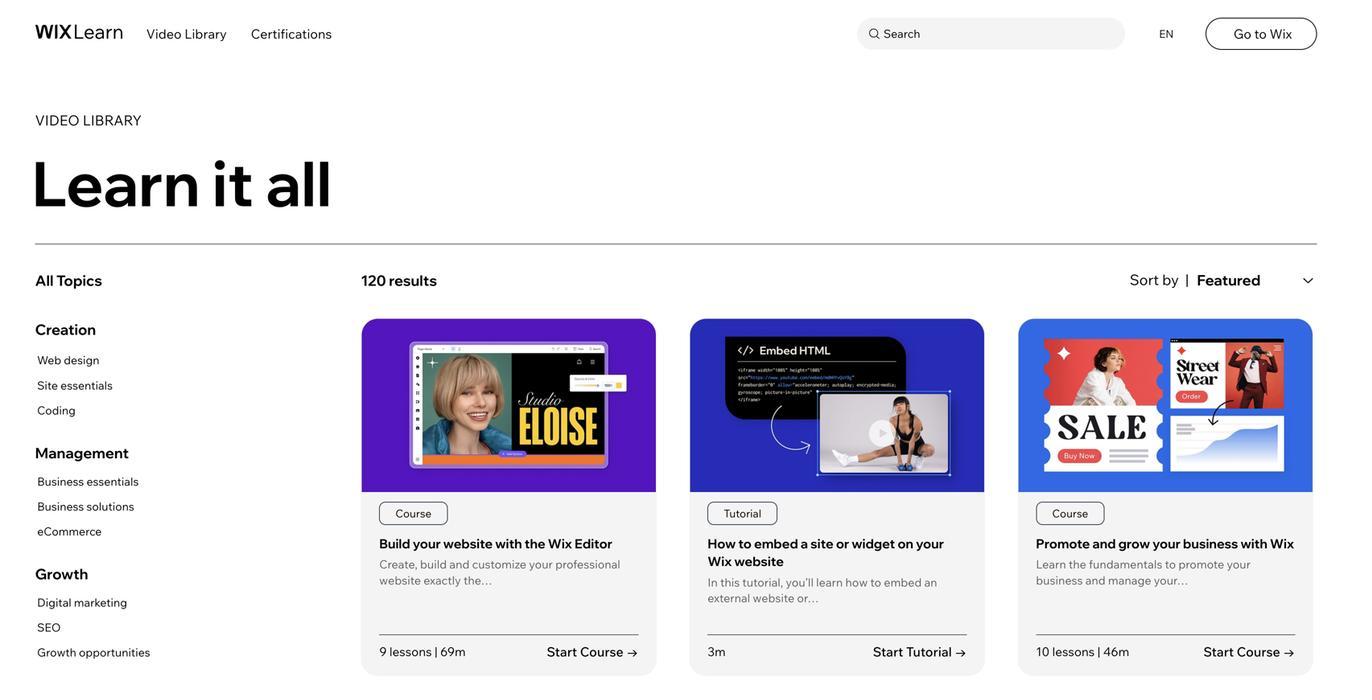 Task type: vqa. For each thing, say whether or not it's contained in the screenshot.
for in the "Get started faster with the help of AI. Tell us about yourself and get personalized tools, images and text for your site."
no



Task type: locate. For each thing, give the bounding box(es) containing it.
2 start from the left
[[873, 644, 903, 660]]

ecommerce list item
[[35, 522, 139, 542]]

wix inside promote and grow your business with wix learn the fundamentals to promote your business and manage your…
[[1270, 536, 1294, 552]]

Search text field
[[880, 23, 1121, 44]]

3 start from the left
[[1204, 644, 1234, 660]]

0 horizontal spatial start course →
[[547, 644, 639, 660]]

the
[[525, 536, 545, 552], [1069, 557, 1086, 572]]

1 horizontal spatial start
[[873, 644, 903, 660]]

growth for growth opportunities
[[37, 646, 76, 660]]

list containing web design
[[35, 351, 113, 421]]

start course →
[[547, 644, 639, 660], [1204, 644, 1295, 660]]

1 horizontal spatial →
[[955, 644, 967, 660]]

2 list item from the left
[[689, 318, 985, 677]]

1 start course → button from the left
[[547, 643, 639, 661]]

0 vertical spatial business
[[1183, 536, 1238, 552]]

and
[[1093, 536, 1116, 552], [449, 557, 470, 572], [1086, 573, 1106, 588]]

1 vertical spatial essentials
[[86, 475, 139, 489]]

your right promote at right bottom
[[1227, 557, 1251, 572]]

embed left a
[[754, 536, 798, 552]]

69m
[[440, 645, 466, 660]]

sort
[[1130, 271, 1159, 289]]

learn down promote
[[1036, 557, 1066, 572]]

sort by  |
[[1130, 271, 1189, 289]]

growth opportunities button
[[35, 643, 150, 664]]

0 horizontal spatial business
[[1036, 573, 1083, 588]]

0 vertical spatial tutorial
[[724, 507, 761, 521]]

1 horizontal spatial tutorial
[[906, 644, 952, 660]]

1 start course → from the left
[[547, 644, 639, 660]]

→ inside button
[[955, 644, 967, 660]]

2 horizontal spatial list item
[[1018, 318, 1314, 677]]

0 horizontal spatial →
[[627, 644, 639, 660]]

your right customize
[[529, 557, 553, 572]]

1 vertical spatial the
[[1069, 557, 1086, 572]]

to inside menu bar
[[1255, 26, 1267, 42]]

0 horizontal spatial |
[[435, 645, 438, 660]]

business up business solutions
[[37, 475, 84, 489]]

business inside list item
[[37, 475, 84, 489]]

1 vertical spatial embed
[[884, 575, 922, 590]]

tutorial down an
[[906, 644, 952, 660]]

tutorial inside button
[[906, 644, 952, 660]]

site essentials list item
[[35, 376, 113, 396]]

to inside promote and grow your business with wix learn the fundamentals to promote your business and manage your…
[[1165, 557, 1176, 572]]

lessons right 10
[[1052, 645, 1095, 660]]

wix inside menu bar
[[1270, 26, 1292, 42]]

business essentials list item
[[35, 472, 139, 492]]

business up promote at right bottom
[[1183, 536, 1238, 552]]

manage
[[1108, 573, 1152, 588]]

build
[[420, 557, 447, 572]]

0 horizontal spatial tutorial
[[724, 507, 761, 521]]

2 lessons from the left
[[1052, 645, 1095, 660]]

1 with from the left
[[495, 536, 522, 552]]

an
[[924, 575, 937, 590]]

learn down library at the top
[[32, 144, 200, 222]]

| left 46m
[[1098, 645, 1101, 660]]

all
[[266, 144, 332, 222]]

→
[[627, 644, 639, 660], [955, 644, 967, 660], [1283, 644, 1295, 660]]

0 vertical spatial embed
[[754, 536, 798, 552]]

1 vertical spatial and
[[449, 557, 470, 572]]

list containing build your website with the wix editor
[[361, 318, 1317, 682]]

lessons
[[389, 645, 432, 660], [1052, 645, 1095, 660]]

1 horizontal spatial list item
[[689, 318, 985, 677]]

0 horizontal spatial lessons
[[389, 645, 432, 660]]

0 horizontal spatial start course → button
[[547, 643, 639, 661]]

business essentials button
[[35, 472, 139, 492]]

1 vertical spatial business
[[37, 500, 84, 514]]

website down create,
[[379, 573, 421, 588]]

3 → from the left
[[1283, 644, 1295, 660]]

3 list item from the left
[[1018, 318, 1314, 677]]

2 start course → from the left
[[1204, 644, 1295, 660]]

menu bar
[[0, 0, 1352, 64]]

list inside filtered results region
[[361, 318, 1317, 682]]

your…
[[1154, 573, 1189, 588]]

wix
[[1270, 26, 1292, 42], [548, 536, 572, 552], [1270, 536, 1294, 552], [708, 554, 732, 570]]

0 horizontal spatial start
[[547, 644, 577, 660]]

0 vertical spatial growth
[[35, 565, 88, 584]]

0 horizontal spatial with
[[495, 536, 522, 552]]

0 horizontal spatial list item
[[361, 318, 657, 677]]

how
[[708, 536, 736, 552]]

2 horizontal spatial start
[[1204, 644, 1234, 660]]

list for growth
[[35, 593, 150, 664]]

1 business from the top
[[37, 475, 84, 489]]

46m
[[1103, 645, 1130, 660]]

the down promote
[[1069, 557, 1086, 572]]

2 vertical spatial and
[[1086, 573, 1106, 588]]

list item containing promote and grow your business with wix
[[1018, 318, 1314, 677]]

tutorial,
[[742, 575, 783, 590]]

editor
[[575, 536, 613, 552]]

→ for build your website with the wix editor
[[627, 644, 639, 660]]

video library
[[35, 112, 142, 129]]

0 horizontal spatial embed
[[754, 536, 798, 552]]

1 horizontal spatial start course →
[[1204, 644, 1295, 660]]

course
[[395, 507, 432, 521], [1052, 507, 1088, 521], [580, 644, 624, 660], [1237, 644, 1280, 660]]

1 lessons from the left
[[389, 645, 432, 660]]

growth
[[35, 565, 88, 584], [37, 646, 76, 660]]

and up exactly
[[449, 557, 470, 572]]

essentials for site essentials
[[60, 379, 113, 393]]

start tutorial → button
[[873, 643, 967, 661]]

0 horizontal spatial the
[[525, 536, 545, 552]]

1 horizontal spatial start course → button
[[1204, 643, 1295, 661]]

business for business solutions
[[37, 500, 84, 514]]

your
[[413, 536, 441, 552], [916, 536, 944, 552], [1153, 536, 1181, 552], [529, 557, 553, 572], [1227, 557, 1251, 572]]

coding
[[37, 404, 76, 418]]

list item containing how to embed a site or widget on your wix website
[[689, 318, 985, 677]]

learn it all
[[32, 144, 332, 222]]

2 with from the left
[[1241, 536, 1268, 552]]

1 horizontal spatial lessons
[[1052, 645, 1095, 660]]

1 horizontal spatial business
[[1183, 536, 1238, 552]]

business inside 'list item'
[[37, 500, 84, 514]]

business for business essentials
[[37, 475, 84, 489]]

| left 69m
[[435, 645, 438, 660]]

start
[[547, 644, 577, 660], [873, 644, 903, 660], [1204, 644, 1234, 660]]

1 vertical spatial tutorial
[[906, 644, 952, 660]]

with inside promote and grow your business with wix learn the fundamentals to promote your business and manage your…
[[1241, 536, 1268, 552]]

0 vertical spatial the
[[525, 536, 545, 552]]

list containing business essentials
[[35, 472, 139, 542]]

list for management
[[35, 472, 139, 542]]

9
[[379, 645, 387, 660]]

filters navigation
[[35, 265, 340, 682]]

and inside build your website with the wix editor create, build and customize your professional website exactly the…
[[449, 557, 470, 572]]

business
[[1183, 536, 1238, 552], [1036, 573, 1083, 588]]

learn
[[32, 144, 200, 222], [1036, 557, 1066, 572]]

0 vertical spatial and
[[1093, 536, 1116, 552]]

2 horizontal spatial |
[[1186, 271, 1189, 289]]

2 horizontal spatial →
[[1283, 644, 1295, 660]]

seo
[[37, 621, 61, 635]]

site
[[811, 536, 834, 552]]

list
[[361, 318, 1317, 682], [35, 351, 113, 421], [35, 472, 139, 542], [35, 593, 150, 664]]

site essentials
[[37, 379, 113, 393]]

2 → from the left
[[955, 644, 967, 660]]

or
[[836, 536, 849, 552]]

learn inside promote and grow your business with wix learn the fundamentals to promote your business and manage your…
[[1036, 557, 1066, 572]]

growth down seo on the left of the page
[[37, 646, 76, 660]]

1 list item from the left
[[361, 318, 657, 677]]

1 → from the left
[[627, 644, 639, 660]]

2 start course → button from the left
[[1204, 643, 1295, 661]]

all
[[35, 272, 54, 290]]

business down promote
[[1036, 573, 1083, 588]]

essentials
[[60, 379, 113, 393], [86, 475, 139, 489]]

video
[[146, 26, 182, 42]]

creation
[[35, 321, 96, 339]]

you'll
[[786, 575, 814, 590]]

fundamentals
[[1089, 557, 1163, 572]]

1 horizontal spatial with
[[1241, 536, 1268, 552]]

web design
[[37, 354, 99, 368]]

1 horizontal spatial the
[[1069, 557, 1086, 572]]

your right on at the bottom right of the page
[[916, 536, 944, 552]]

and up fundamentals
[[1093, 536, 1116, 552]]

menu bar containing video library
[[0, 0, 1352, 64]]

it
[[212, 144, 254, 222]]

en
[[1159, 27, 1174, 41]]

1 vertical spatial learn
[[1036, 557, 1066, 572]]

business
[[37, 475, 84, 489], [37, 500, 84, 514]]

embed
[[754, 536, 798, 552], [884, 575, 922, 590]]

coding list item
[[35, 401, 113, 421]]

library
[[185, 26, 227, 42]]

embed left an
[[884, 575, 922, 590]]

→ for how to embed a site or widget on your wix website
[[955, 644, 967, 660]]

your right "grow"
[[1153, 536, 1181, 552]]

0 vertical spatial essentials
[[60, 379, 113, 393]]

a
[[801, 536, 808, 552]]

|
[[1186, 271, 1189, 289], [435, 645, 438, 660], [1098, 645, 1101, 660]]

2 business from the top
[[37, 500, 84, 514]]

the up customize
[[525, 536, 545, 552]]

business up ecommerce
[[37, 500, 84, 514]]

1 start from the left
[[547, 644, 577, 660]]

go to wix link
[[1206, 18, 1317, 50]]

certifications link
[[251, 26, 332, 42]]

how
[[846, 575, 868, 590]]

growth inside button
[[37, 646, 76, 660]]

1 horizontal spatial |
[[1098, 645, 1101, 660]]

and down fundamentals
[[1086, 573, 1106, 588]]

en button
[[1149, 18, 1181, 50]]

professional
[[555, 557, 620, 572]]

0 vertical spatial business
[[37, 475, 84, 489]]

build your website with the wix editor image
[[362, 319, 656, 492]]

0 vertical spatial learn
[[32, 144, 200, 222]]

1 horizontal spatial learn
[[1036, 557, 1066, 572]]

essentials down design
[[60, 379, 113, 393]]

customize
[[472, 557, 526, 572]]

design
[[64, 354, 99, 368]]

start for with
[[1204, 644, 1234, 660]]

| right sort
[[1186, 271, 1189, 289]]

tutorial
[[724, 507, 761, 521], [906, 644, 952, 660]]

1 vertical spatial growth
[[37, 646, 76, 660]]

growth up "digital"
[[35, 565, 88, 584]]

website
[[443, 536, 493, 552], [734, 554, 784, 570], [379, 573, 421, 588], [753, 591, 795, 606]]

with
[[495, 536, 522, 552], [1241, 536, 1268, 552]]

list containing digital marketing
[[35, 593, 150, 664]]

tutorial up how
[[724, 507, 761, 521]]

essentials up solutions
[[86, 475, 139, 489]]

growth for growth
[[35, 565, 88, 584]]

list item
[[361, 318, 657, 677], [689, 318, 985, 677], [1018, 318, 1314, 677]]

to
[[1255, 26, 1267, 42], [738, 536, 752, 552], [1165, 557, 1176, 572], [870, 575, 881, 590]]

lessons right the 9
[[389, 645, 432, 660]]



Task type: describe. For each thing, give the bounding box(es) containing it.
business essentials
[[37, 475, 139, 489]]

start course → for with
[[1204, 644, 1295, 660]]

go to wix
[[1234, 26, 1292, 42]]

site
[[37, 379, 58, 393]]

promote
[[1179, 557, 1224, 572]]

create,
[[379, 557, 418, 572]]

start course → button for with
[[1204, 643, 1295, 661]]

web design list item
[[35, 351, 113, 371]]

lessons for promote
[[1052, 645, 1095, 660]]

business solutions list item
[[35, 497, 139, 517]]

how to embed a site or widget on your wix website image
[[690, 319, 984, 492]]

list for creation
[[35, 351, 113, 421]]

wix inside build your website with the wix editor create, build and customize your professional website exactly the…
[[548, 536, 572, 552]]

exactly
[[424, 573, 461, 588]]

the…
[[464, 573, 492, 588]]

0 horizontal spatial learn
[[32, 144, 200, 222]]

build your website with the wix editor create, build and customize your professional website exactly the…
[[379, 536, 620, 588]]

10 lessons | 46m
[[1036, 645, 1130, 660]]

how to embed a site or widget on your wix website link
[[708, 536, 944, 570]]

10
[[1036, 645, 1050, 660]]

learn
[[816, 575, 843, 590]]

in
[[708, 575, 718, 590]]

web
[[37, 354, 61, 368]]

lessons for build
[[389, 645, 432, 660]]

website up customize
[[443, 536, 493, 552]]

start course → button for wix
[[547, 643, 639, 661]]

library
[[83, 112, 142, 129]]

growth opportunities list item
[[35, 643, 150, 664]]

ecommerce button
[[35, 522, 139, 542]]

seo button
[[35, 618, 150, 638]]

wix inside "how to embed a site or widget on your wix website in this tutorial, you'll learn how to embed an external website or…"
[[708, 554, 732, 570]]

start tutorial →
[[873, 644, 967, 660]]

→ for promote and grow your business with wix
[[1283, 644, 1295, 660]]

1 horizontal spatial embed
[[884, 575, 922, 590]]

| for promote and grow your business with wix
[[1098, 645, 1101, 660]]

promote and grow your business with wix link
[[1036, 536, 1294, 552]]

marketing
[[74, 596, 127, 610]]

solutions
[[86, 500, 134, 514]]

widget
[[852, 536, 895, 552]]

start course → for wix
[[547, 644, 639, 660]]

ecommerce
[[37, 525, 102, 539]]

start for wix
[[547, 644, 577, 660]]

go
[[1234, 26, 1252, 42]]

essentials for business essentials
[[86, 475, 139, 489]]

management
[[35, 444, 129, 462]]

with inside build your website with the wix editor create, build and customize your professional website exactly the…
[[495, 536, 522, 552]]

9 lessons | 69m
[[379, 645, 466, 660]]

this
[[720, 575, 740, 590]]

promote and grow your business with wix learn the fundamentals to promote your business and manage your…
[[1036, 536, 1294, 588]]

video library link
[[146, 26, 227, 42]]

the inside promote and grow your business with wix learn the fundamentals to promote your business and manage your…
[[1069, 557, 1086, 572]]

1 vertical spatial business
[[1036, 573, 1083, 588]]

seo list item
[[35, 618, 150, 638]]

build your website with the wix editor link
[[379, 536, 613, 552]]

grow
[[1118, 536, 1150, 552]]

growth opportunities
[[37, 646, 150, 660]]

how to embed a site or widget on your wix website in this tutorial, you'll learn how to embed an external website or…
[[708, 536, 944, 606]]

your inside "how to embed a site or widget on your wix website in this tutorial, you'll learn how to embed an external website or…"
[[916, 536, 944, 552]]

the inside build your website with the wix editor create, build and customize your professional website exactly the…
[[525, 536, 545, 552]]

site essentials button
[[35, 376, 113, 396]]

digital marketing
[[37, 596, 127, 610]]

filtered results region
[[361, 265, 1329, 682]]

promote
[[1036, 536, 1090, 552]]

results
[[389, 272, 437, 290]]

| for build your website with the wix editor
[[435, 645, 438, 660]]

certifications
[[251, 26, 332, 42]]

external
[[708, 591, 750, 606]]

website down tutorial,
[[753, 591, 795, 606]]

on
[[898, 536, 914, 552]]

website up tutorial,
[[734, 554, 784, 570]]

all topics
[[35, 272, 102, 290]]

120
[[361, 272, 386, 290]]

video
[[35, 112, 80, 129]]

3m
[[708, 645, 726, 660]]

two product pages from an online streetwear store with buy now and order buttons with a graph that shows increasing sales. image
[[1019, 319, 1313, 492]]

digital marketing button
[[35, 593, 150, 613]]

start for or
[[873, 644, 903, 660]]

web design button
[[35, 351, 113, 371]]

digital marketing list item
[[35, 593, 150, 613]]

coding button
[[35, 401, 113, 421]]

business solutions button
[[35, 497, 139, 517]]

opportunities
[[79, 646, 150, 660]]

120 results
[[361, 272, 437, 290]]

business solutions
[[37, 500, 134, 514]]

digital
[[37, 596, 71, 610]]

list item containing build your website with the wix editor
[[361, 318, 657, 677]]

build
[[379, 536, 410, 552]]

or…
[[797, 591, 819, 606]]

topics
[[56, 272, 102, 290]]

your up build
[[413, 536, 441, 552]]

video library
[[146, 26, 227, 42]]

all topics button
[[35, 265, 340, 297]]



